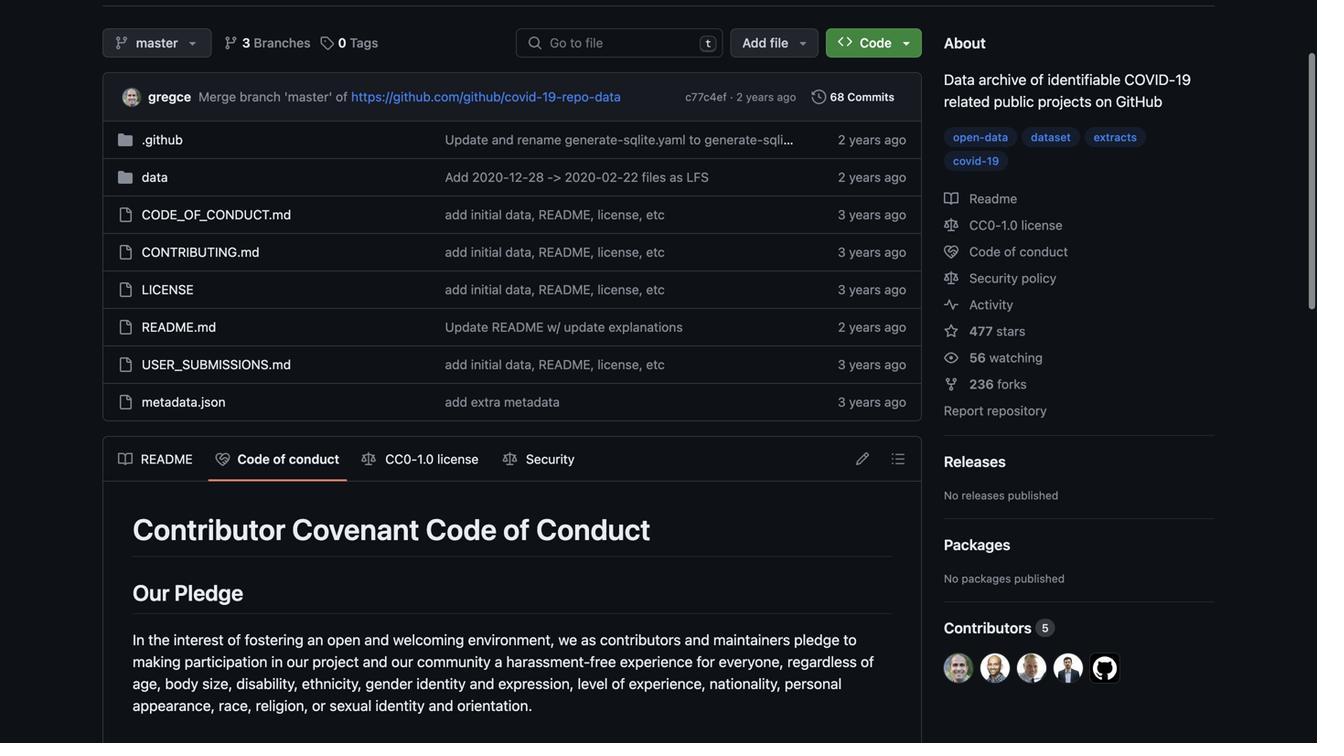 Task type: vqa. For each thing, say whether or not it's contained in the screenshot.
apps
no



Task type: describe. For each thing, give the bounding box(es) containing it.
contributor
[[133, 512, 286, 547]]

or
[[312, 697, 326, 715]]

0 vertical spatial license
[[1021, 218, 1063, 233]]

license, for contributing.md
[[598, 245, 643, 260]]

https://github.com/github/covid-19-repo-data link
[[351, 89, 621, 104]]

0 horizontal spatial code of conduct link
[[208, 445, 347, 474]]

a
[[495, 653, 502, 671]]

regardless
[[787, 653, 857, 671]]

add initial data, readme, license, etc link for contributing.md
[[445, 245, 665, 260]]

in
[[271, 653, 283, 671]]

license
[[142, 282, 194, 297]]

3 for license
[[838, 282, 846, 297]]

in the interest of fostering an open and welcoming environment, we as contributors and maintainers pledge to making participation in our project and our community a harassment-free experience for everyone, regardless of age, body size, disability, ethnicity, gender identity and expression, level of experience, nationality, personal appearance, race, religion, or sexual identity and orientation.
[[133, 631, 874, 715]]

w/
[[547, 320, 560, 335]]

3 for code_of_conduct.md
[[838, 207, 846, 222]]

add for user_submissions.md
[[445, 357, 467, 372]]

ago for metadata.json
[[884, 395, 906, 410]]

law image inside 'security' link
[[503, 452, 517, 467]]

open-data link
[[944, 127, 1017, 147]]

-
[[547, 170, 553, 185]]

projects
[[1038, 93, 1092, 110]]

repo-
[[562, 89, 595, 104]]

and up the 'for'
[[685, 631, 710, 649]]

experience,
[[629, 675, 706, 693]]

report repository
[[944, 403, 1047, 418]]

data link
[[142, 170, 168, 185]]

contributing.md
[[142, 245, 259, 260]]

2 years ago for add 2020-12-28 -> 2020-02-22 files as lfs
[[838, 170, 906, 185]]

0 vertical spatial code of conduct image
[[944, 245, 959, 259]]

236
[[969, 377, 994, 392]]

book image inside readme link
[[944, 192, 959, 206]]

git branch image
[[114, 36, 129, 50]]

add initial data, readme, license, etc for contributing.md
[[445, 245, 665, 260]]

3 years ago for metadata.json
[[838, 395, 906, 410]]

race,
[[219, 697, 252, 715]]

0 vertical spatial data
[[595, 89, 621, 104]]

236 forks
[[969, 377, 1027, 392]]

add for metadata.json
[[445, 395, 467, 410]]

contributors
[[600, 631, 681, 649]]

law image for security policy
[[944, 271, 959, 286]]

readme, for license
[[539, 282, 594, 297]]

open
[[327, 631, 361, 649]]

fostering
[[245, 631, 304, 649]]

data, for contributing.md
[[505, 245, 535, 260]]

experience
[[620, 653, 693, 671]]

metadata.json
[[142, 395, 225, 410]]

years for metadata.json
[[849, 395, 881, 410]]

to inside in the interest of fostering an open and welcoming environment, we as contributors and maintainers pledge to making participation in our project and our community a harassment-free experience for everyone, regardless of age, body size, disability, ethnicity, gender identity and expression, level of experience, nationality, personal appearance, race, religion, or sexual identity and orientation.
[[843, 631, 857, 649]]

tag image
[[320, 36, 334, 50]]

and left rename
[[492, 132, 514, 147]]

our
[[133, 580, 170, 606]]

as inside in the interest of fostering an open and welcoming environment, we as contributors and maintainers pledge to making participation in our project and our community a harassment-free experience for everyone, regardless of age, body size, disability, ethnicity, gender identity and expression, level of experience, nationality, personal appearance, race, religion, or sexual identity and orientation.
[[581, 631, 596, 649]]

update for update and rename generate-sqlite.yaml to generate-sqlite.yaml.off 2 years ago
[[445, 132, 488, 147]]

star image
[[944, 324, 959, 339]]

data, for license
[[505, 282, 535, 297]]

sqlite.yaml.off
[[763, 132, 845, 147]]

github
[[1116, 93, 1162, 110]]

covid-
[[953, 155, 987, 167]]

0 horizontal spatial cc0-1.0 license link
[[354, 445, 488, 474]]

22
[[623, 170, 638, 185]]

0 horizontal spatial cc0-1.0 license
[[385, 452, 479, 467]]

ago for code_of_conduct.md
[[884, 207, 906, 222]]

forks
[[997, 377, 1027, 392]]

add initial data, readme, license, etc for user_submissions.md
[[445, 357, 665, 372]]

metadata.json link
[[142, 395, 225, 410]]

license, for code_of_conduct.md
[[598, 207, 643, 222]]

branch
[[240, 89, 281, 104]]

0 horizontal spatial code of conduct
[[237, 452, 339, 467]]

open-data
[[953, 131, 1008, 144]]

12-
[[509, 170, 528, 185]]

0 vertical spatial code of conduct
[[966, 244, 1068, 259]]

our pledge
[[133, 580, 243, 606]]

3 for metadata.json
[[838, 395, 846, 410]]

@hamelsmu image
[[980, 654, 1010, 683]]

body
[[165, 675, 198, 693]]

years for license
[[849, 282, 881, 297]]

ago for user_submissions.md
[[884, 357, 906, 372]]

and up gender
[[363, 653, 388, 671]]

1 vertical spatial data
[[985, 131, 1008, 144]]

0 vertical spatial 1.0
[[1001, 218, 1018, 233]]

and down community on the bottom of the page
[[429, 697, 453, 715]]

harassment-
[[506, 653, 590, 671]]

5
[[1042, 622, 1049, 635]]

conduct
[[536, 512, 651, 547]]

2 generate- from the left
[[704, 132, 763, 147]]

pulse image
[[944, 298, 959, 312]]

1 vertical spatial identity
[[375, 697, 425, 715]]

public
[[994, 93, 1034, 110]]

readme.md link
[[142, 320, 216, 335]]

code inside code "popup button"
[[860, 35, 892, 50]]

3 years ago for license
[[838, 282, 906, 297]]

initial for contributing.md
[[471, 245, 502, 260]]

0 vertical spatial identity
[[416, 675, 466, 693]]

add initial data, readme, license, etc link for code_of_conduct.md
[[445, 207, 665, 222]]

add for contributing.md
[[445, 245, 467, 260]]

0 tags
[[338, 35, 378, 50]]

security link
[[495, 445, 583, 474]]

contributor covenant code of conduct
[[133, 512, 651, 547]]

security for security policy
[[969, 271, 1018, 286]]

add extra metadata
[[445, 395, 560, 410]]

activity
[[969, 297, 1013, 312]]

religion,
[[256, 697, 308, 715]]

readme link
[[944, 191, 1017, 206]]

add file button
[[730, 28, 819, 58]]

code_of_conduct.md link
[[142, 207, 291, 222]]

1 horizontal spatial cc0-1.0 license
[[966, 218, 1063, 233]]

welcoming
[[393, 631, 464, 649]]

environment,
[[468, 631, 555, 649]]

28
[[528, 170, 544, 185]]

the
[[148, 631, 170, 649]]

participation
[[185, 653, 267, 671]]

2 vertical spatial data
[[142, 170, 168, 185]]

report
[[944, 403, 984, 418]]

identifiable
[[1048, 71, 1121, 88]]

extra
[[471, 395, 501, 410]]

commits
[[847, 91, 894, 103]]

appearance,
[[133, 697, 215, 715]]

years for data
[[849, 170, 881, 185]]

age,
[[133, 675, 161, 693]]

license, for user_submissions.md
[[598, 357, 643, 372]]

data archive of identifiable covid-19 related public projects on github
[[944, 71, 1191, 110]]

interest
[[174, 631, 224, 649]]

'master'
[[284, 89, 332, 104]]

policy
[[1021, 271, 1056, 286]]

merge branch 'master' of https://github.com/github/covid-19-repo-data
[[198, 89, 621, 104]]

repository
[[987, 403, 1047, 418]]

dataset link
[[1022, 127, 1080, 147]]

0 vertical spatial code of conduct link
[[944, 244, 1068, 259]]

0 vertical spatial readme
[[492, 320, 544, 335]]

and right open at the left of page
[[364, 631, 389, 649]]

68 commits link
[[804, 84, 903, 110]]

directory image for data
[[118, 170, 133, 185]]

pledge
[[794, 631, 840, 649]]

level
[[578, 675, 608, 693]]

triangle down image inside master popup button
[[185, 36, 200, 50]]

nationality,
[[710, 675, 781, 693]]

readme.md
[[142, 320, 216, 335]]

gregce image
[[123, 88, 141, 107]]

ago for data
[[884, 170, 906, 185]]

packages
[[944, 536, 1010, 554]]

security for security
[[526, 452, 575, 467]]

of left law icon
[[273, 452, 286, 467]]

3 years ago for contributing.md
[[838, 245, 906, 260]]

project
[[312, 653, 359, 671]]

personal
[[785, 675, 842, 693]]

license, for license
[[598, 282, 643, 297]]

published for releases
[[1008, 489, 1058, 502]]

add initial data, readme, license, etc link for user_submissions.md
[[445, 357, 665, 372]]

3 for user_submissions.md
[[838, 357, 846, 372]]

of down 'security' link
[[503, 512, 530, 547]]

packages
[[962, 573, 1011, 585]]

history image
[[812, 90, 826, 104]]

releases link
[[944, 453, 1006, 471]]



Task type: locate. For each thing, give the bounding box(es) containing it.
directory image left .github
[[118, 133, 133, 147]]

1 our from the left
[[287, 653, 309, 671]]

update up extra
[[445, 320, 488, 335]]

readme,
[[539, 207, 594, 222], [539, 245, 594, 260], [539, 282, 594, 297], [539, 357, 594, 372]]

license down extra
[[437, 452, 479, 467]]

4 add initial data, readme, license, etc from the top
[[445, 357, 665, 372]]

initial
[[471, 207, 502, 222], [471, 245, 502, 260], [471, 282, 502, 297], [471, 357, 502, 372]]

triangle down image
[[899, 36, 914, 50]]

0 vertical spatial add
[[742, 35, 767, 50]]

watching
[[989, 350, 1043, 365]]

0 horizontal spatial as
[[581, 631, 596, 649]]

0 horizontal spatial to
[[689, 132, 701, 147]]

extracts link
[[1085, 127, 1146, 147]]

of up public
[[1030, 71, 1044, 88]]

law image down readme link
[[944, 218, 959, 233]]

list containing readme
[[111, 445, 583, 474]]

security up activity
[[969, 271, 1018, 286]]

repo forked image
[[944, 377, 959, 392]]

1.0 down readme
[[1001, 218, 1018, 233]]

c77c4ef link
[[685, 89, 727, 105]]

book image
[[944, 192, 959, 206], [118, 452, 133, 467]]

of inside data archive of identifiable covid-19 related public projects on github
[[1030, 71, 1044, 88]]

cc0- down readme link
[[969, 218, 1001, 233]]

data
[[944, 71, 975, 88]]

eye image
[[944, 351, 959, 365]]

1 directory image from the top
[[118, 133, 133, 147]]

2 years ago for update readme w/ update explanations
[[838, 320, 906, 335]]

1 horizontal spatial to
[[843, 631, 857, 649]]

0 horizontal spatial 1.0
[[417, 452, 434, 467]]

cc0-1.0 license right law icon
[[385, 452, 479, 467]]

2 years ago down sqlite.yaml.off
[[838, 170, 906, 185]]

master
[[136, 35, 178, 50]]

19 inside data archive of identifiable covid-19 related public projects on github
[[1175, 71, 1191, 88]]

of right 'level'
[[612, 675, 625, 693]]

0 vertical spatial published
[[1008, 489, 1058, 502]]

code of conduct left law icon
[[237, 452, 339, 467]]

2 update from the top
[[445, 320, 488, 335]]

of right 'master' at the top of page
[[336, 89, 348, 104]]

19-
[[542, 89, 562, 104]]

1 vertical spatial law image
[[944, 271, 959, 286]]

triangle down image right "master" on the left top of the page
[[185, 36, 200, 50]]

add for add file
[[742, 35, 767, 50]]

2
[[736, 91, 743, 103], [838, 132, 846, 147], [838, 170, 846, 185], [838, 320, 846, 335]]

to
[[689, 132, 701, 147], [843, 631, 857, 649]]

0 vertical spatial conduct
[[1020, 244, 1068, 259]]

law image inside security policy link
[[944, 271, 959, 286]]

add initial data, readme, license, etc for license
[[445, 282, 665, 297]]

to up 'lfs'
[[689, 132, 701, 147]]

extracts
[[1094, 131, 1137, 144]]

cc0- right law icon
[[385, 452, 417, 467]]

0 horizontal spatial conduct
[[289, 452, 339, 467]]

ago for license
[[884, 282, 906, 297]]

update
[[564, 320, 605, 335]]

data, for user_submissions.md
[[505, 357, 535, 372]]

3 add from the top
[[445, 282, 467, 297]]

making
[[133, 653, 181, 671]]

triangle down image
[[185, 36, 200, 50], [796, 36, 810, 50]]

1 horizontal spatial 19
[[1175, 71, 1191, 88]]

1 2020- from the left
[[472, 170, 509, 185]]

years for contributing.md
[[849, 245, 881, 260]]

years
[[746, 91, 774, 103], [849, 132, 881, 147], [849, 170, 881, 185], [849, 207, 881, 222], [849, 245, 881, 260], [849, 282, 881, 297], [849, 320, 881, 335], [849, 357, 881, 372], [849, 395, 881, 410]]

data, for code_of_conduct.md
[[505, 207, 535, 222]]

2 data, from the top
[[505, 245, 535, 260]]

identity down gender
[[375, 697, 425, 715]]

code of conduct link up the security policy
[[944, 244, 1068, 259]]

0 vertical spatial security
[[969, 271, 1018, 286]]

1 vertical spatial as
[[581, 631, 596, 649]]

3 years ago for user_submissions.md
[[838, 357, 906, 372]]

code of conduct image up pulse image
[[944, 245, 959, 259]]

code of conduct image
[[944, 245, 959, 259], [215, 452, 230, 467]]

3 license, from the top
[[598, 282, 643, 297]]

outline image
[[891, 452, 905, 466]]

477 stars
[[969, 324, 1025, 339]]

published for packages
[[1014, 573, 1065, 585]]

1 horizontal spatial as
[[670, 170, 683, 185]]

disability,
[[236, 675, 298, 693]]

2 2020- from the left
[[565, 170, 602, 185]]

Go to file text field
[[550, 29, 692, 57]]

etc for code_of_conduct.md
[[646, 207, 665, 222]]

lfs
[[686, 170, 709, 185]]

1 2 years ago from the top
[[838, 170, 906, 185]]

generate-
[[565, 132, 623, 147], [704, 132, 763, 147]]

2 horizontal spatial data
[[985, 131, 1008, 144]]

edit file image
[[855, 452, 870, 466]]

and
[[492, 132, 514, 147], [364, 631, 389, 649], [685, 631, 710, 649], [363, 653, 388, 671], [470, 675, 494, 693], [429, 697, 453, 715]]

0 vertical spatial 2 years ago
[[838, 170, 906, 185]]

1 update from the top
[[445, 132, 488, 147]]

1 horizontal spatial cc0-1.0 license link
[[944, 218, 1063, 233]]

readme link
[[111, 445, 201, 474]]

readme down "metadata.json"
[[141, 452, 193, 467]]

3 3 years ago from the top
[[838, 282, 906, 297]]

data up covid-19
[[985, 131, 1008, 144]]

1 vertical spatial no
[[944, 573, 959, 585]]

master button
[[102, 28, 212, 58]]

contributors
[[944, 620, 1032, 637]]

1 horizontal spatial book image
[[944, 192, 959, 206]]

readme
[[966, 191, 1017, 206]]

add initial data, readme, license, etc for code_of_conduct.md
[[445, 207, 665, 222]]

@github actions[bot] image
[[1090, 654, 1119, 683]]

3 initial from the top
[[471, 282, 502, 297]]

code of conduct link left law icon
[[208, 445, 347, 474]]

1 horizontal spatial code of conduct link
[[944, 244, 1068, 259]]

1 vertical spatial security
[[526, 452, 575, 467]]

readme, for user_submissions.md
[[539, 357, 594, 372]]

1 vertical spatial license
[[437, 452, 479, 467]]

code image
[[838, 34, 852, 49]]

1 vertical spatial update
[[445, 320, 488, 335]]

user_submissions.md
[[142, 357, 291, 372]]

years for user_submissions.md
[[849, 357, 881, 372]]

packages link
[[944, 534, 1215, 556]]

1 horizontal spatial generate-
[[704, 132, 763, 147]]

1 horizontal spatial readme
[[492, 320, 544, 335]]

add file
[[742, 35, 788, 50]]

generate- down ·
[[704, 132, 763, 147]]

on
[[1095, 93, 1112, 110]]

2 etc from the top
[[646, 245, 665, 260]]

1 add from the top
[[445, 207, 467, 222]]

1 readme, from the top
[[539, 207, 594, 222]]

rename
[[517, 132, 561, 147]]

add for license
[[445, 282, 467, 297]]

license up policy at right top
[[1021, 218, 1063, 233]]

56
[[969, 350, 986, 365]]

update and rename generate-sqlite.yaml to generate-sqlite.yaml.off 2 years ago
[[445, 132, 906, 147]]

sqlite.yaml
[[623, 132, 686, 147]]

0 horizontal spatial our
[[287, 653, 309, 671]]

0 horizontal spatial add
[[445, 170, 469, 185]]

3 years ago for code_of_conduct.md
[[838, 207, 906, 222]]

add initial data, readme, license, etc link for license
[[445, 282, 665, 297]]

0 vertical spatial no
[[944, 489, 959, 502]]

68 commits
[[830, 91, 894, 103]]

c77c4ef
[[685, 91, 727, 103]]

4 etc from the top
[[646, 357, 665, 372]]

0 horizontal spatial data
[[142, 170, 168, 185]]

1 vertical spatial 1.0
[[417, 452, 434, 467]]

0 vertical spatial law image
[[944, 218, 959, 233]]

readme left w/
[[492, 320, 544, 335]]

activity link
[[944, 297, 1013, 312]]

orientation.
[[457, 697, 532, 715]]

code of conduct image right readme link
[[215, 452, 230, 467]]

triangle down image right file
[[796, 36, 810, 50]]

identity down community on the bottom of the page
[[416, 675, 466, 693]]

1 horizontal spatial data
[[595, 89, 621, 104]]

license,
[[598, 207, 643, 222], [598, 245, 643, 260], [598, 282, 643, 297], [598, 357, 643, 372]]

0 vertical spatial book image
[[944, 192, 959, 206]]

code of conduct
[[966, 244, 1068, 259], [237, 452, 339, 467]]

1 triangle down image from the left
[[185, 36, 200, 50]]

readme inside readme link
[[141, 452, 193, 467]]

1 3 years ago from the top
[[838, 207, 906, 222]]

1 vertical spatial book image
[[118, 452, 133, 467]]

1 add initial data, readme, license, etc link from the top
[[445, 207, 665, 222]]

update and rename generate-sqlite.yaml to generate-sqlite.yaml.off link
[[445, 132, 845, 147]]

initial for license
[[471, 282, 502, 297]]

published up 5 on the right bottom of the page
[[1014, 573, 1065, 585]]

maintainers
[[713, 631, 790, 649]]

0 horizontal spatial security
[[526, 452, 575, 467]]

0 vertical spatial directory image
[[118, 133, 133, 147]]

1 vertical spatial code of conduct link
[[208, 445, 347, 474]]

data down go to file text box
[[595, 89, 621, 104]]

of up the security policy
[[1004, 244, 1016, 259]]

license
[[1021, 218, 1063, 233], [437, 452, 479, 467]]

no releases published
[[944, 489, 1058, 502]]

size,
[[202, 675, 232, 693]]

1 horizontal spatial license
[[1021, 218, 1063, 233]]

0 vertical spatial 19
[[1175, 71, 1191, 88]]

@gregce image
[[944, 654, 973, 683]]

ethnicity,
[[302, 675, 362, 693]]

etc for contributing.md
[[646, 245, 665, 260]]

3 readme, from the top
[[539, 282, 594, 297]]

1 etc from the top
[[646, 207, 665, 222]]

5 add from the top
[[445, 395, 467, 410]]

0 vertical spatial as
[[670, 170, 683, 185]]

4 readme, from the top
[[539, 357, 594, 372]]

.github link
[[142, 132, 183, 147]]

initial for user_submissions.md
[[471, 357, 502, 372]]

1 generate- from the left
[[565, 132, 623, 147]]

0 horizontal spatial generate-
[[565, 132, 623, 147]]

law image up pulse image
[[944, 271, 959, 286]]

covid-
[[1124, 71, 1175, 88]]

1 horizontal spatial security
[[969, 271, 1018, 286]]

etc for user_submissions.md
[[646, 357, 665, 372]]

cc0-1.0 license link down readme
[[944, 218, 1063, 233]]

add
[[445, 207, 467, 222], [445, 245, 467, 260], [445, 282, 467, 297], [445, 357, 467, 372], [445, 395, 467, 410]]

2 add initial data, readme, license, etc link from the top
[[445, 245, 665, 260]]

add left 12- on the top left of page
[[445, 170, 469, 185]]

@ashikpaul image
[[1054, 654, 1083, 683]]

ago for readme.md
[[884, 320, 906, 335]]

to right pledge
[[843, 631, 857, 649]]

as right we
[[581, 631, 596, 649]]

initial for code_of_conduct.md
[[471, 207, 502, 222]]

4 add initial data, readme, license, etc link from the top
[[445, 357, 665, 372]]

2020- left 28
[[472, 170, 509, 185]]

our
[[287, 653, 309, 671], [391, 653, 413, 671]]

2 3 years ago from the top
[[838, 245, 906, 260]]

2 our from the left
[[391, 653, 413, 671]]

1 vertical spatial 19
[[987, 155, 999, 167]]

readme, for code_of_conduct.md
[[539, 207, 594, 222]]

add left file
[[742, 35, 767, 50]]

pledge
[[174, 580, 243, 606]]

1 vertical spatial cc0-1.0 license
[[385, 452, 479, 467]]

5 3 years ago from the top
[[838, 395, 906, 410]]

as left 'lfs'
[[670, 170, 683, 185]]

generate- up add 2020-12-28 -> 2020-02-22 files as lfs
[[565, 132, 623, 147]]

1 horizontal spatial conduct
[[1020, 244, 1068, 259]]

update readme w/ update explanations
[[445, 320, 683, 335]]

0 vertical spatial cc0-1.0 license link
[[944, 218, 1063, 233]]

directory image
[[118, 133, 133, 147], [118, 170, 133, 185]]

1 vertical spatial code of conduct image
[[215, 452, 230, 467]]

2 add from the top
[[445, 245, 467, 260]]

.github
[[142, 132, 183, 147]]

years for readme.md
[[849, 320, 881, 335]]

security policy link
[[944, 271, 1056, 286]]

1 vertical spatial 2 years ago
[[838, 320, 906, 335]]

cc0-1.0 license link
[[944, 218, 1063, 233], [354, 445, 488, 474]]

our right in
[[287, 653, 309, 671]]

for
[[697, 653, 715, 671]]

published right releases
[[1008, 489, 1058, 502]]

2 directory image from the top
[[118, 170, 133, 185]]

git branch image
[[224, 36, 238, 50]]

in
[[133, 631, 145, 649]]

1 vertical spatial code of conduct
[[237, 452, 339, 467]]

add for code_of_conduct.md
[[445, 207, 467, 222]]

conduct up policy at right top
[[1020, 244, 1068, 259]]

1 add initial data, readme, license, etc from the top
[[445, 207, 665, 222]]

sexual
[[330, 697, 372, 715]]

report repository link
[[944, 403, 1047, 418]]

0 vertical spatial update
[[445, 132, 488, 147]]

3 etc from the top
[[646, 282, 665, 297]]

0 horizontal spatial 19
[[987, 155, 999, 167]]

gregce link
[[148, 89, 191, 104]]

1 vertical spatial published
[[1014, 573, 1065, 585]]

1 horizontal spatial code of conduct
[[966, 244, 1068, 259]]

1 initial from the top
[[471, 207, 502, 222]]

law image for cc0-1.0 license
[[944, 218, 959, 233]]

readme, for contributing.md
[[539, 245, 594, 260]]

license link
[[142, 282, 194, 297]]

add inside "add file" 'popup button'
[[742, 35, 767, 50]]

56 watching
[[969, 350, 1043, 365]]

1 vertical spatial cc0-
[[385, 452, 417, 467]]

0 vertical spatial cc0-
[[969, 218, 1001, 233]]

law image
[[944, 218, 959, 233], [944, 271, 959, 286], [503, 452, 517, 467]]

1 data, from the top
[[505, 207, 535, 222]]

about
[[944, 34, 986, 52]]

list
[[111, 445, 583, 474]]

0 horizontal spatial triangle down image
[[185, 36, 200, 50]]

book image inside readme link
[[118, 452, 133, 467]]

1 horizontal spatial cc0-
[[969, 218, 1001, 233]]

code inside code of conduct link
[[237, 452, 270, 467]]

0 horizontal spatial code of conduct image
[[215, 452, 230, 467]]

68
[[830, 91, 844, 103]]

update down https://github.com/github/covid-19-repo-data link
[[445, 132, 488, 147]]

0 horizontal spatial license
[[437, 452, 479, 467]]

no left releases
[[944, 489, 959, 502]]

19
[[1175, 71, 1191, 88], [987, 155, 999, 167]]

4 data, from the top
[[505, 357, 535, 372]]

3 for contributing.md
[[838, 245, 846, 260]]

0 horizontal spatial 2020-
[[472, 170, 509, 185]]

an
[[307, 631, 323, 649]]

directory image for .github
[[118, 133, 133, 147]]

2020- right >
[[565, 170, 602, 185]]

triangle down image inside "add file" 'popup button'
[[796, 36, 810, 50]]

etc for license
[[646, 282, 665, 297]]

update for update readme w/ update explanations
[[445, 320, 488, 335]]

1 vertical spatial directory image
[[118, 170, 133, 185]]

add 2020-12-28 -> 2020-02-22 files as lfs link
[[445, 170, 709, 185]]

of right regardless on the right bottom of the page
[[861, 653, 874, 671]]

3 add initial data, readme, license, etc from the top
[[445, 282, 665, 297]]

years for code_of_conduct.md
[[849, 207, 881, 222]]

2 license, from the top
[[598, 245, 643, 260]]

0 horizontal spatial cc0-
[[385, 452, 417, 467]]

cc0-1.0 license link up contributor covenant code of conduct
[[354, 445, 488, 474]]

no for releases
[[944, 489, 959, 502]]

no
[[944, 489, 959, 502], [944, 573, 959, 585]]

data down .github link
[[142, 170, 168, 185]]

2 2 years ago from the top
[[838, 320, 906, 335]]

0 vertical spatial to
[[689, 132, 701, 147]]

ago for contributing.md
[[884, 245, 906, 260]]

1 horizontal spatial add
[[742, 35, 767, 50]]

1 vertical spatial add
[[445, 170, 469, 185]]

law image
[[361, 452, 376, 467]]

4 3 years ago from the top
[[838, 357, 906, 372]]

branches
[[254, 35, 311, 50]]

2 years ago left the star 'icon'
[[838, 320, 906, 335]]

0 horizontal spatial readme
[[141, 452, 193, 467]]

2 no from the top
[[944, 573, 959, 585]]

4 initial from the top
[[471, 357, 502, 372]]

cc0-1.0 license
[[966, 218, 1063, 233], [385, 452, 479, 467]]

code button
[[826, 28, 922, 58]]

1 vertical spatial readme
[[141, 452, 193, 467]]

no for packages
[[944, 573, 959, 585]]

law image down 'add extra metadata' "link"
[[503, 452, 517, 467]]

cc0-1.0 license down readme
[[966, 218, 1063, 233]]

contributing.md link
[[142, 245, 259, 260]]

3 add initial data, readme, license, etc link from the top
[[445, 282, 665, 297]]

0 vertical spatial cc0-1.0 license
[[966, 218, 1063, 233]]

1 horizontal spatial code of conduct image
[[944, 245, 959, 259]]

2 add initial data, readme, license, etc from the top
[[445, 245, 665, 260]]

3 data, from the top
[[505, 282, 535, 297]]

2 vertical spatial law image
[[503, 452, 517, 467]]

4 add from the top
[[445, 357, 467, 372]]

0
[[338, 35, 346, 50]]

ago
[[777, 91, 796, 103], [884, 132, 906, 147], [884, 170, 906, 185], [884, 207, 906, 222], [884, 245, 906, 260], [884, 282, 906, 297], [884, 320, 906, 335], [884, 357, 906, 372], [884, 395, 906, 410]]

directory image left data link
[[118, 170, 133, 185]]

code of conduct up the security policy
[[966, 244, 1068, 259]]

1.0 right law icon
[[417, 452, 434, 467]]

1 vertical spatial conduct
[[289, 452, 339, 467]]

etc
[[646, 207, 665, 222], [646, 245, 665, 260], [646, 282, 665, 297], [646, 357, 665, 372]]

1 horizontal spatial 1.0
[[1001, 218, 1018, 233]]

2 initial from the top
[[471, 245, 502, 260]]

our up gender
[[391, 653, 413, 671]]

1 vertical spatial cc0-1.0 license link
[[354, 445, 488, 474]]

1 horizontal spatial 2020-
[[565, 170, 602, 185]]

0 horizontal spatial book image
[[118, 452, 133, 467]]

1 no from the top
[[944, 489, 959, 502]]

and up orientation.
[[470, 675, 494, 693]]

search image
[[528, 36, 542, 50]]

1 vertical spatial to
[[843, 631, 857, 649]]

2 triangle down image from the left
[[796, 36, 810, 50]]

1 horizontal spatial triangle down image
[[796, 36, 810, 50]]

2 readme, from the top
[[539, 245, 594, 260]]

of up participation
[[227, 631, 241, 649]]

add extra metadata link
[[445, 395, 560, 410]]

4 license, from the top
[[598, 357, 643, 372]]

1 horizontal spatial our
[[391, 653, 413, 671]]

update readme w/ update explanations link
[[445, 320, 683, 335]]

security down the 'metadata'
[[526, 452, 575, 467]]

1 license, from the top
[[598, 207, 643, 222]]

no left packages
[[944, 573, 959, 585]]

3 branches
[[242, 35, 311, 50]]

add for add 2020-12-28 -> 2020-02-22 files as lfs
[[445, 170, 469, 185]]

we
[[558, 631, 577, 649]]

@djedamski image
[[1017, 654, 1046, 683]]

conduct left law icon
[[289, 452, 339, 467]]

data
[[595, 89, 621, 104], [985, 131, 1008, 144], [142, 170, 168, 185]]



